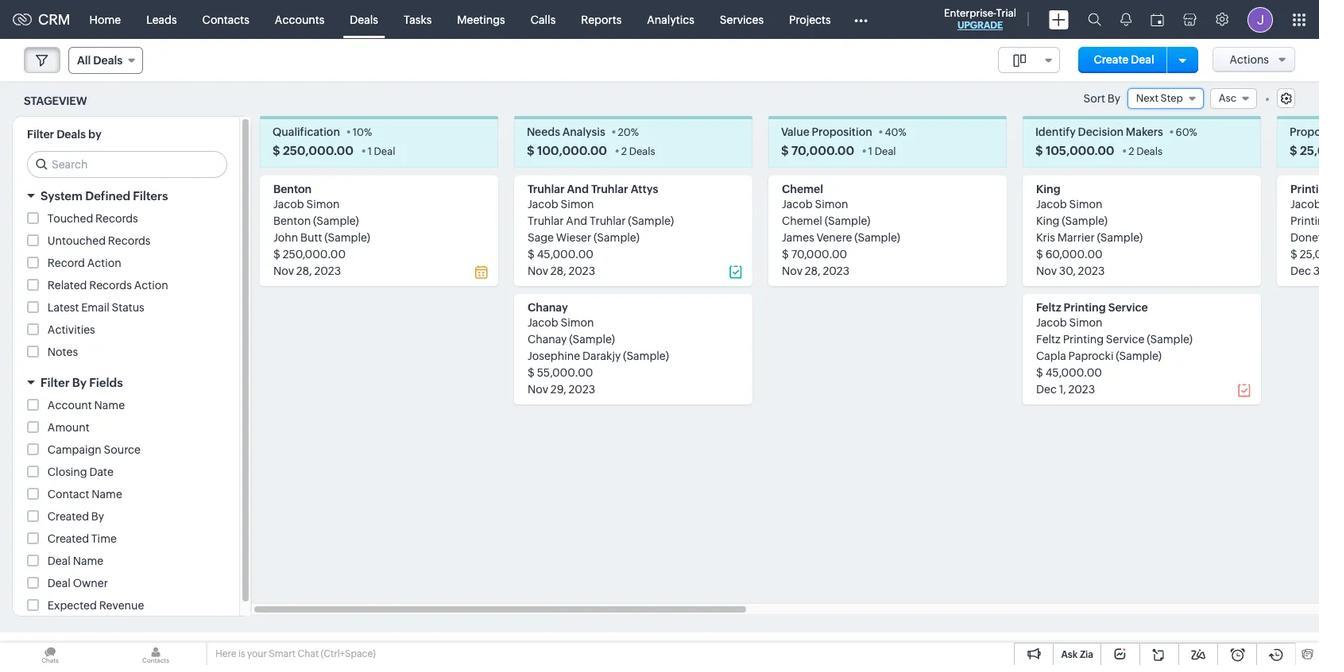 Task type: describe. For each thing, give the bounding box(es) containing it.
zia
[[1080, 649, 1093, 660]]

all
[[77, 54, 91, 67]]

1 vertical spatial printing
[[1063, 333, 1104, 346]]

analysis
[[562, 126, 605, 138]]

wieser
[[556, 231, 591, 244]]

60 %
[[1176, 127, 1197, 138]]

nov inside truhlar and truhlar attys jacob simon truhlar and truhlar (sample) sage wieser (sample) $ 45,000.00 nov 28, 2023
[[528, 265, 548, 278]]

Next Step field
[[1127, 88, 1204, 109]]

2023 for king jacob simon king (sample) kris marrier (sample) $ 60,000.00 nov 30, 2023
[[1078, 265, 1105, 278]]

0 vertical spatial and
[[567, 183, 589, 196]]

created for created by
[[48, 510, 89, 523]]

home
[[89, 13, 121, 26]]

by
[[88, 128, 101, 141]]

meetings
[[457, 13, 505, 26]]

25,0 inside printin jacob printin donet $ 25,0 dec 3
[[1300, 248, 1319, 261]]

(sample) down the benton (sample) link
[[324, 231, 370, 244]]

30,
[[1059, 265, 1076, 278]]

2 chemel from the top
[[782, 215, 822, 227]]

next step
[[1136, 92, 1183, 104]]

truhlar and truhlar (sample) link
[[528, 215, 674, 227]]

capla paprocki (sample) link
[[1036, 350, 1162, 363]]

filters
[[133, 189, 168, 203]]

analytics
[[647, 13, 694, 26]]

45,000.00 inside feltz printing service jacob simon feltz printing service (sample) capla paprocki (sample) $ 45,000.00 dec 1, 2023
[[1045, 367, 1102, 379]]

$ inside propo $ 25,0
[[1290, 144, 1297, 158]]

$ inside king jacob simon king (sample) kris marrier (sample) $ 60,000.00 nov 30, 2023
[[1036, 248, 1043, 261]]

feltz printing service jacob simon feltz printing service (sample) capla paprocki (sample) $ 45,000.00 dec 1, 2023
[[1036, 301, 1193, 396]]

250,000.00 inside benton jacob simon benton (sample) john butt (sample) $ 250,000.00 nov 28, 2023
[[283, 248, 346, 261]]

$ 105,000.00
[[1035, 144, 1114, 158]]

closing date
[[48, 466, 113, 479]]

create deal
[[1094, 53, 1154, 66]]

asc
[[1219, 92, 1237, 104]]

1 for 70,000.00
[[868, 146, 873, 158]]

10 %
[[353, 127, 372, 138]]

1 70,000.00 from the top
[[791, 144, 854, 158]]

(sample) down feltz printing service (sample) link
[[1116, 350, 1162, 363]]

josephine
[[528, 350, 580, 363]]

contacts
[[202, 13, 249, 26]]

system defined filters button
[[13, 182, 239, 210]]

jacob for printin jacob printin donet $ 25,0 dec 3
[[1290, 198, 1319, 211]]

$ 100,000.00
[[527, 144, 607, 158]]

1 250,000.00 from the top
[[283, 144, 354, 158]]

(sample) right venere
[[854, 231, 900, 244]]

campaign
[[48, 444, 102, 456]]

upgrade
[[957, 20, 1003, 31]]

makers
[[1126, 126, 1163, 138]]

deals inside deals "link"
[[350, 13, 378, 26]]

$ 250,000.00
[[273, 144, 354, 158]]

nov for chanay jacob simon chanay (sample) josephine darakjy (sample) $ 55,000.00 nov 29, 2023
[[528, 383, 548, 396]]

chemel (sample) link
[[782, 215, 870, 227]]

$ 70,000.00
[[781, 144, 854, 158]]

kris marrier (sample) link
[[1036, 231, 1143, 244]]

$ down value
[[781, 144, 789, 158]]

projects
[[789, 13, 831, 26]]

$ down needs
[[527, 144, 534, 158]]

$ inside chemel jacob simon chemel (sample) james venere (sample) $ 70,000.00 nov 28, 2023
[[782, 248, 789, 261]]

contact
[[48, 488, 89, 501]]

$ inside truhlar and truhlar attys jacob simon truhlar and truhlar (sample) sage wieser (sample) $ 45,000.00 nov 28, 2023
[[528, 248, 535, 261]]

45,000.00 inside truhlar and truhlar attys jacob simon truhlar and truhlar (sample) sage wieser (sample) $ 45,000.00 nov 28, 2023
[[537, 248, 594, 261]]

closing
[[48, 466, 87, 479]]

time
[[91, 533, 117, 545]]

60
[[1176, 127, 1189, 138]]

record
[[48, 257, 85, 270]]

identify
[[1035, 126, 1076, 138]]

untouched
[[48, 235, 106, 247]]

2023 for chemel jacob simon chemel (sample) james venere (sample) $ 70,000.00 nov 28, 2023
[[823, 265, 850, 278]]

create deal button
[[1078, 47, 1170, 73]]

20
[[618, 127, 631, 138]]

deal up deal owner
[[48, 555, 71, 568]]

$ inside feltz printing service jacob simon feltz printing service (sample) capla paprocki (sample) $ 45,000.00 dec 1, 2023
[[1036, 367, 1043, 379]]

chemel jacob simon chemel (sample) james venere (sample) $ 70,000.00 nov 28, 2023
[[782, 183, 900, 278]]

2023 inside feltz printing service jacob simon feltz printing service (sample) capla paprocki (sample) $ 45,000.00 dec 1, 2023
[[1068, 383, 1095, 396]]

king link
[[1036, 183, 1060, 196]]

dec inside printin jacob printin donet $ 25,0 dec 3
[[1290, 265, 1311, 278]]

accounts link
[[262, 0, 337, 39]]

deals inside all deals field
[[93, 54, 122, 67]]

activities
[[48, 324, 95, 336]]

deal owner
[[48, 577, 108, 590]]

20 %
[[618, 127, 639, 138]]

home link
[[77, 0, 134, 39]]

(sample) down attys
[[628, 215, 674, 227]]

(sample) up james venere (sample) 'link'
[[825, 215, 870, 227]]

filter for filter deals by
[[27, 128, 54, 141]]

king (sample) link
[[1036, 215, 1108, 227]]

tasks
[[404, 13, 432, 26]]

system defined filters
[[41, 189, 168, 203]]

10
[[353, 127, 364, 138]]

filter by fields
[[41, 376, 123, 390]]

name for contact name
[[92, 488, 122, 501]]

truhlar up sage wieser (sample) link
[[590, 215, 626, 227]]

100,000.00
[[537, 144, 607, 158]]

40 %
[[885, 127, 906, 138]]

calendar image
[[1151, 13, 1164, 26]]

records for related
[[89, 279, 132, 292]]

Asc field
[[1210, 88, 1257, 109]]

is
[[238, 648, 245, 660]]

profile element
[[1238, 0, 1283, 39]]

deals left by
[[57, 128, 86, 141]]

dec inside feltz printing service jacob simon feltz printing service (sample) capla paprocki (sample) $ 45,000.00 dec 1, 2023
[[1036, 383, 1057, 396]]

notes
[[48, 346, 78, 359]]

filter for filter by fields
[[41, 376, 70, 390]]

needs analysis
[[527, 126, 605, 138]]

truhlar and truhlar attys link
[[528, 183, 658, 196]]

(sample) up josephine darakjy (sample) link on the bottom of page
[[569, 333, 615, 346]]

untouched records
[[48, 235, 151, 247]]

ask
[[1061, 649, 1078, 660]]

simon for benton jacob simon benton (sample) john butt (sample) $ 250,000.00 nov 28, 2023
[[306, 198, 340, 211]]

(sample) right darakjy
[[623, 350, 669, 363]]

0 vertical spatial action
[[87, 257, 121, 270]]

smart
[[269, 648, 296, 660]]

revenue
[[99, 599, 144, 612]]

deals link
[[337, 0, 391, 39]]

created time
[[48, 533, 117, 545]]

status
[[112, 301, 144, 314]]

printin jacob printin donet $ 25,0 dec 3
[[1290, 183, 1319, 278]]

28, for $ 70,000.00
[[805, 265, 820, 278]]

next
[[1136, 92, 1159, 104]]

size image
[[1013, 53, 1026, 68]]

28, inside truhlar and truhlar attys jacob simon truhlar and truhlar (sample) sage wieser (sample) $ 45,000.00 nov 28, 2023
[[550, 265, 566, 278]]

analytics link
[[634, 0, 707, 39]]

(sample) up john butt (sample) link in the top of the page
[[313, 215, 359, 227]]

decision
[[1078, 126, 1124, 138]]

reports
[[581, 13, 622, 26]]

$ inside benton jacob simon benton (sample) john butt (sample) $ 250,000.00 nov 28, 2023
[[273, 248, 280, 261]]

by for created
[[91, 510, 104, 523]]

projects link
[[776, 0, 844, 39]]

create menu image
[[1049, 10, 1069, 29]]

(sample) down truhlar and truhlar (sample) link on the top of the page
[[594, 231, 640, 244]]

deal up expected
[[48, 577, 71, 590]]

nov for benton jacob simon benton (sample) john butt (sample) $ 250,000.00 nov 28, 2023
[[273, 265, 294, 278]]

system
[[41, 189, 83, 203]]

% for $ 250,000.00
[[364, 127, 372, 138]]

jacob for chemel jacob simon chemel (sample) james venere (sample) $ 70,000.00 nov 28, 2023
[[782, 198, 813, 211]]

chat
[[297, 648, 319, 660]]

account name
[[48, 399, 125, 412]]

70,000.00 inside chemel jacob simon chemel (sample) james venere (sample) $ 70,000.00 nov 28, 2023
[[791, 248, 847, 261]]

search image
[[1088, 13, 1101, 26]]

expected
[[48, 599, 97, 612]]

signals element
[[1111, 0, 1141, 39]]

touched records
[[48, 212, 138, 225]]

created for created time
[[48, 533, 89, 545]]

1 printin link from the top
[[1290, 183, 1319, 196]]

trial
[[996, 7, 1016, 19]]



Task type: vqa. For each thing, say whether or not it's contained in the screenshot.
Previous Record icon at the top
no



Task type: locate. For each thing, give the bounding box(es) containing it.
sort
[[1084, 92, 1105, 105]]

john
[[273, 231, 298, 244]]

qualification
[[273, 126, 340, 138]]

3 % from the left
[[898, 127, 906, 138]]

3 28, from the left
[[805, 265, 820, 278]]

1 vertical spatial 25,0
[[1300, 248, 1319, 261]]

2 vertical spatial records
[[89, 279, 132, 292]]

accounts
[[275, 13, 324, 26]]

deals down 20 %
[[629, 146, 655, 158]]

25,0 inside propo $ 25,0
[[1300, 144, 1319, 158]]

darakjy
[[582, 350, 621, 363]]

0 vertical spatial by
[[1107, 92, 1120, 105]]

All Deals field
[[68, 47, 143, 74]]

% for $ 105,000.00
[[1189, 127, 1197, 138]]

1 deal down 40
[[868, 146, 896, 158]]

your
[[247, 648, 267, 660]]

28, inside chemel jacob simon chemel (sample) james venere (sample) $ 70,000.00 nov 28, 2023
[[805, 265, 820, 278]]

25,0
[[1300, 144, 1319, 158], [1300, 248, 1319, 261]]

2023 right 30,
[[1078, 265, 1105, 278]]

nov left the 29, on the left bottom
[[528, 383, 548, 396]]

jacob inside feltz printing service jacob simon feltz printing service (sample) capla paprocki (sample) $ 45,000.00 dec 1, 2023
[[1036, 316, 1067, 329]]

2 feltz from the top
[[1036, 333, 1061, 346]]

contacts link
[[190, 0, 262, 39]]

2 down the 20
[[621, 146, 627, 158]]

filter
[[27, 128, 54, 141], [41, 376, 70, 390]]

actions
[[1230, 53, 1269, 66]]

(sample) up capla paprocki (sample) link
[[1147, 333, 1193, 346]]

records for untouched
[[108, 235, 151, 247]]

2 created from the top
[[48, 533, 89, 545]]

1 vertical spatial service
[[1106, 333, 1145, 346]]

1 2 from the left
[[621, 146, 627, 158]]

2023 down sage wieser (sample) link
[[568, 265, 595, 278]]

by inside dropdown button
[[72, 376, 87, 390]]

jacob for king jacob simon king (sample) kris marrier (sample) $ 60,000.00 nov 30, 2023
[[1036, 198, 1067, 211]]

25,0 down propo
[[1300, 144, 1319, 158]]

jacob for chanay jacob simon chanay (sample) josephine darakjy (sample) $ 55,000.00 nov 29, 2023
[[528, 316, 558, 329]]

chanay (sample) link
[[528, 333, 615, 346]]

70,000.00 down value proposition
[[791, 144, 854, 158]]

$ down josephine
[[528, 367, 535, 379]]

1 horizontal spatial 45,000.00
[[1045, 367, 1102, 379]]

0 vertical spatial chanay
[[528, 301, 568, 314]]

marrier
[[1057, 231, 1095, 244]]

0 vertical spatial benton
[[273, 183, 312, 196]]

40
[[885, 127, 898, 138]]

signals image
[[1120, 13, 1132, 26]]

0 vertical spatial printing
[[1064, 301, 1106, 314]]

2023 for chanay jacob simon chanay (sample) josephine darakjy (sample) $ 55,000.00 nov 29, 2023
[[568, 383, 595, 396]]

1 vertical spatial records
[[108, 235, 151, 247]]

donet
[[1290, 231, 1319, 244]]

1 vertical spatial action
[[134, 279, 168, 292]]

28, for $ 250,000.00
[[296, 265, 312, 278]]

related
[[48, 279, 87, 292]]

1 28, from the left
[[296, 265, 312, 278]]

0 vertical spatial king
[[1036, 183, 1060, 196]]

by for filter
[[72, 376, 87, 390]]

3
[[1313, 265, 1319, 278]]

dec left 1,
[[1036, 383, 1057, 396]]

2 250,000.00 from the top
[[283, 248, 346, 261]]

1 vertical spatial benton
[[273, 215, 311, 227]]

jacob inside chanay jacob simon chanay (sample) josephine darakjy (sample) $ 55,000.00 nov 29, 2023
[[528, 316, 558, 329]]

2 1 from the left
[[868, 146, 873, 158]]

value
[[781, 126, 810, 138]]

nov
[[273, 265, 294, 278], [528, 265, 548, 278], [782, 265, 803, 278], [1036, 265, 1057, 278], [528, 383, 548, 396]]

truhlar up truhlar and truhlar (sample) link on the top of the page
[[591, 183, 628, 196]]

1 deal for $ 250,000.00
[[368, 146, 395, 158]]

filter up account
[[41, 376, 70, 390]]

benton jacob simon benton (sample) john butt (sample) $ 250,000.00 nov 28, 2023
[[273, 183, 370, 278]]

service up feltz printing service (sample) link
[[1108, 301, 1148, 314]]

printing up paprocki
[[1063, 333, 1104, 346]]

calls link
[[518, 0, 568, 39]]

1 25,0 from the top
[[1300, 144, 1319, 158]]

name
[[94, 399, 125, 412], [92, 488, 122, 501], [73, 555, 103, 568]]

propo $ 25,0
[[1290, 126, 1319, 158]]

identify decision makers
[[1035, 126, 1163, 138]]

here
[[215, 648, 236, 660]]

jacob down benton link
[[273, 198, 304, 211]]

0 horizontal spatial 1
[[368, 146, 372, 158]]

james
[[782, 231, 814, 244]]

venere
[[817, 231, 852, 244]]

service up capla paprocki (sample) link
[[1106, 333, 1145, 346]]

% right analysis on the top of page
[[631, 127, 639, 138]]

1 2 deals from the left
[[621, 146, 655, 158]]

1 vertical spatial filter
[[41, 376, 70, 390]]

1 king from the top
[[1036, 183, 1060, 196]]

2 2 from the left
[[1129, 146, 1134, 158]]

deal
[[1131, 53, 1154, 66], [374, 146, 395, 158], [875, 146, 896, 158], [48, 555, 71, 568], [48, 577, 71, 590]]

simon up the benton (sample) link
[[306, 198, 340, 211]]

2023 right the 29, on the left bottom
[[568, 383, 595, 396]]

nov left 30,
[[1036, 265, 1057, 278]]

fields
[[89, 376, 123, 390]]

2023 inside chemel jacob simon chemel (sample) james venere (sample) $ 70,000.00 nov 28, 2023
[[823, 265, 850, 278]]

105,000.00
[[1046, 144, 1114, 158]]

0 vertical spatial 70,000.00
[[791, 144, 854, 158]]

2023 down venere
[[823, 265, 850, 278]]

printin down propo $ 25,0
[[1290, 183, 1319, 196]]

filter deals by
[[27, 128, 101, 141]]

action up the 'status'
[[134, 279, 168, 292]]

needs
[[527, 126, 560, 138]]

1 printin from the top
[[1290, 183, 1319, 196]]

jacob up the capla
[[1036, 316, 1067, 329]]

feltz
[[1036, 301, 1061, 314], [1036, 333, 1061, 346]]

propo
[[1290, 126, 1319, 138]]

45,000.00
[[537, 248, 594, 261], [1045, 367, 1102, 379]]

2 28, from the left
[[550, 265, 566, 278]]

1 created from the top
[[48, 510, 89, 523]]

simon up "king (sample)" link on the right top of page
[[1069, 198, 1103, 211]]

nov inside king jacob simon king (sample) kris marrier (sample) $ 60,000.00 nov 30, 2023
[[1036, 265, 1057, 278]]

2 down makers
[[1129, 146, 1134, 158]]

simon
[[306, 198, 340, 211], [561, 198, 594, 211], [815, 198, 848, 211], [1069, 198, 1103, 211], [561, 316, 594, 329], [1069, 316, 1103, 329]]

$ down identify
[[1035, 144, 1043, 158]]

1 vertical spatial by
[[72, 376, 87, 390]]

and down 100,000.00
[[567, 183, 589, 196]]

simon down feltz printing service "link"
[[1069, 316, 1103, 329]]

nov for king jacob simon king (sample) kris marrier (sample) $ 60,000.00 nov 30, 2023
[[1036, 265, 1057, 278]]

1 % from the left
[[364, 127, 372, 138]]

28, down butt
[[296, 265, 312, 278]]

0 vertical spatial printin
[[1290, 183, 1319, 196]]

simon up chemel (sample) 'link'
[[815, 198, 848, 211]]

feltz printing service (sample) link
[[1036, 333, 1193, 346]]

$ down john
[[273, 248, 280, 261]]

calls
[[531, 13, 556, 26]]

$ down the sage
[[528, 248, 535, 261]]

record action
[[48, 257, 121, 270]]

$ down james
[[782, 248, 789, 261]]

2023 inside truhlar and truhlar attys jacob simon truhlar and truhlar (sample) sage wieser (sample) $ 45,000.00 nov 28, 2023
[[568, 265, 595, 278]]

jacob up the sage
[[528, 198, 558, 211]]

2023
[[314, 265, 341, 278], [568, 265, 595, 278], [823, 265, 850, 278], [1078, 265, 1105, 278], [568, 383, 595, 396], [1068, 383, 1095, 396]]

by for sort
[[1107, 92, 1120, 105]]

chemel up james
[[782, 215, 822, 227]]

1 vertical spatial created
[[48, 533, 89, 545]]

(ctrl+space)
[[321, 648, 376, 660]]

1 down 10 %
[[368, 146, 372, 158]]

king
[[1036, 183, 1060, 196], [1036, 215, 1060, 227]]

1 1 from the left
[[368, 146, 372, 158]]

king up "king (sample)" link on the right top of page
[[1036, 183, 1060, 196]]

1 for 250,000.00
[[368, 146, 372, 158]]

28, down wieser
[[550, 265, 566, 278]]

created up deal name
[[48, 533, 89, 545]]

% down next step field
[[1189, 127, 1197, 138]]

records down defined
[[95, 212, 138, 225]]

1 chemel from the top
[[782, 183, 823, 196]]

$ inside chanay jacob simon chanay (sample) josephine darakjy (sample) $ 55,000.00 nov 29, 2023
[[528, 367, 535, 379]]

jacob down king 'link'
[[1036, 198, 1067, 211]]

and up wieser
[[566, 215, 587, 227]]

0 vertical spatial created
[[48, 510, 89, 523]]

2023 inside chanay jacob simon chanay (sample) josephine darakjy (sample) $ 55,000.00 nov 29, 2023
[[568, 383, 595, 396]]

created down "contact"
[[48, 510, 89, 523]]

here is your smart chat (ctrl+space)
[[215, 648, 376, 660]]

None field
[[998, 47, 1060, 73]]

$ down the capla
[[1036, 367, 1043, 379]]

created
[[48, 510, 89, 523], [48, 533, 89, 545]]

touched
[[48, 212, 93, 225]]

jacob up the donet "link" at the top of the page
[[1290, 198, 1319, 211]]

deals right all
[[93, 54, 122, 67]]

2023 for benton jacob simon benton (sample) john butt (sample) $ 250,000.00 nov 28, 2023
[[314, 265, 341, 278]]

0 horizontal spatial 28,
[[296, 265, 312, 278]]

250,000.00 down qualification
[[283, 144, 354, 158]]

name down date
[[92, 488, 122, 501]]

2 25,0 from the top
[[1300, 248, 1319, 261]]

0 vertical spatial feltz
[[1036, 301, 1061, 314]]

deals down makers
[[1136, 146, 1163, 158]]

1 vertical spatial chanay
[[528, 333, 567, 346]]

2023 inside king jacob simon king (sample) kris marrier (sample) $ 60,000.00 nov 30, 2023
[[1078, 265, 1105, 278]]

0 vertical spatial 25,0
[[1300, 144, 1319, 158]]

1 horizontal spatial 28,
[[550, 265, 566, 278]]

1 vertical spatial 250,000.00
[[283, 248, 346, 261]]

name for account name
[[94, 399, 125, 412]]

related records action
[[48, 279, 168, 292]]

4 % from the left
[[1189, 127, 1197, 138]]

0 horizontal spatial action
[[87, 257, 121, 270]]

29,
[[550, 383, 566, 396]]

filter inside filter by fields dropdown button
[[41, 376, 70, 390]]

1 horizontal spatial 1 deal
[[868, 146, 896, 158]]

nov inside benton jacob simon benton (sample) john butt (sample) $ 250,000.00 nov 28, 2023
[[273, 265, 294, 278]]

create
[[1094, 53, 1129, 66]]

sage
[[528, 231, 554, 244]]

nov down john
[[273, 265, 294, 278]]

filter down "stageview" at top left
[[27, 128, 54, 141]]

nov inside chanay jacob simon chanay (sample) josephine darakjy (sample) $ 55,000.00 nov 29, 2023
[[528, 383, 548, 396]]

1 horizontal spatial by
[[91, 510, 104, 523]]

250,000.00 down butt
[[283, 248, 346, 261]]

truhlar down "$ 100,000.00"
[[528, 183, 565, 196]]

1 vertical spatial printin
[[1290, 215, 1319, 227]]

sort by
[[1084, 92, 1120, 105]]

deal inside button
[[1131, 53, 1154, 66]]

contacts image
[[106, 643, 206, 665]]

28, down james
[[805, 265, 820, 278]]

nov for chemel jacob simon chemel (sample) james venere (sample) $ 70,000.00 nov 28, 2023
[[782, 265, 803, 278]]

$ inside printin jacob printin donet $ 25,0 dec 3
[[1290, 248, 1297, 261]]

70,000.00 down venere
[[791, 248, 847, 261]]

1 horizontal spatial 1
[[868, 146, 873, 158]]

1 vertical spatial 45,000.00
[[1045, 367, 1102, 379]]

leads
[[146, 13, 177, 26]]

jacob inside chemel jacob simon chemel (sample) james venere (sample) $ 70,000.00 nov 28, 2023
[[782, 198, 813, 211]]

1 deal for $ 70,000.00
[[868, 146, 896, 158]]

2 vertical spatial name
[[73, 555, 103, 568]]

1 feltz from the top
[[1036, 301, 1061, 314]]

name for deal name
[[73, 555, 103, 568]]

28, inside benton jacob simon benton (sample) john butt (sample) $ 250,000.00 nov 28, 2023
[[296, 265, 312, 278]]

records down touched records
[[108, 235, 151, 247]]

simon for king jacob simon king (sample) kris marrier (sample) $ 60,000.00 nov 30, 2023
[[1069, 198, 1103, 211]]

$ down propo
[[1290, 144, 1297, 158]]

simon inside truhlar and truhlar attys jacob simon truhlar and truhlar (sample) sage wieser (sample) $ 45,000.00 nov 28, 2023
[[561, 198, 594, 211]]

simon inside benton jacob simon benton (sample) john butt (sample) $ 250,000.00 nov 28, 2023
[[306, 198, 340, 211]]

% for $ 100,000.00
[[631, 127, 639, 138]]

2 deals for 100,000.00
[[621, 146, 655, 158]]

create menu element
[[1039, 0, 1078, 39]]

simon down truhlar and truhlar attys link
[[561, 198, 594, 211]]

butt
[[300, 231, 322, 244]]

2 horizontal spatial 28,
[[805, 265, 820, 278]]

simon inside feltz printing service jacob simon feltz printing service (sample) capla paprocki (sample) $ 45,000.00 dec 1, 2023
[[1069, 316, 1103, 329]]

0 horizontal spatial 45,000.00
[[537, 248, 594, 261]]

1 deal
[[368, 146, 395, 158], [868, 146, 896, 158]]

$ down the donet "link" at the top of the page
[[1290, 248, 1297, 261]]

latest email status
[[48, 301, 144, 314]]

chanay link
[[528, 301, 568, 314]]

0 horizontal spatial dec
[[1036, 383, 1057, 396]]

2 deals for 105,000.00
[[1129, 146, 1163, 158]]

0 vertical spatial name
[[94, 399, 125, 412]]

simon inside chemel jacob simon chemel (sample) james venere (sample) $ 70,000.00 nov 28, 2023
[[815, 198, 848, 211]]

by right sort
[[1107, 92, 1120, 105]]

(sample) up kris marrier (sample) link
[[1062, 215, 1108, 227]]

1 benton from the top
[[273, 183, 312, 196]]

1 vertical spatial chemel
[[782, 215, 822, 227]]

jacob down the chemel link
[[782, 198, 813, 211]]

2 printin link from the top
[[1290, 215, 1319, 227]]

$ down qualification
[[273, 144, 280, 158]]

2 1 deal from the left
[[868, 146, 896, 158]]

simon inside chanay jacob simon chanay (sample) josephine darakjy (sample) $ 55,000.00 nov 29, 2023
[[561, 316, 594, 329]]

60,000.00
[[1045, 248, 1103, 261]]

2 vertical spatial by
[[91, 510, 104, 523]]

2 % from the left
[[631, 127, 639, 138]]

by up "time" on the left of page
[[91, 510, 104, 523]]

1 vertical spatial feltz
[[1036, 333, 1061, 346]]

2023 inside benton jacob simon benton (sample) john butt (sample) $ 250,000.00 nov 28, 2023
[[314, 265, 341, 278]]

dec left 3
[[1290, 265, 1311, 278]]

1 deal down 10 %
[[368, 146, 395, 158]]

simon for chemel jacob simon chemel (sample) james venere (sample) $ 70,000.00 nov 28, 2023
[[815, 198, 848, 211]]

truhlar up the sage
[[528, 215, 564, 227]]

0 vertical spatial chemel
[[782, 183, 823, 196]]

attys
[[631, 183, 658, 196]]

ask zia
[[1061, 649, 1093, 660]]

1 horizontal spatial dec
[[1290, 265, 1311, 278]]

0 vertical spatial dec
[[1290, 265, 1311, 278]]

chats image
[[0, 643, 100, 665]]

source
[[104, 444, 141, 456]]

defined
[[85, 189, 130, 203]]

jacob inside king jacob simon king (sample) kris marrier (sample) $ 60,000.00 nov 30, 2023
[[1036, 198, 1067, 211]]

services link
[[707, 0, 776, 39]]

1 vertical spatial printin link
[[1290, 215, 1319, 227]]

0 vertical spatial filter
[[27, 128, 54, 141]]

records for touched
[[95, 212, 138, 225]]

simon up chanay (sample) link
[[561, 316, 594, 329]]

king jacob simon king (sample) kris marrier (sample) $ 60,000.00 nov 30, 2023
[[1036, 183, 1143, 278]]

2 for $ 100,000.00
[[621, 146, 627, 158]]

date
[[89, 466, 113, 479]]

jacob down chanay "link"
[[528, 316, 558, 329]]

1 1 deal from the left
[[368, 146, 395, 158]]

0 vertical spatial records
[[95, 212, 138, 225]]

deal right create
[[1131, 53, 1154, 66]]

donet link
[[1290, 231, 1319, 244]]

1 down proposition
[[868, 146, 873, 158]]

2 for $ 105,000.00
[[1129, 146, 1134, 158]]

0 vertical spatial service
[[1108, 301, 1148, 314]]

(sample) right marrier
[[1097, 231, 1143, 244]]

2 king from the top
[[1036, 215, 1060, 227]]

king up kris
[[1036, 215, 1060, 227]]

chanay up chanay (sample) link
[[528, 301, 568, 314]]

0 horizontal spatial 1 deal
[[368, 146, 395, 158]]

search element
[[1078, 0, 1111, 39]]

jacob for benton jacob simon benton (sample) john butt (sample) $ 250,000.00 nov 28, 2023
[[273, 198, 304, 211]]

0 vertical spatial printin link
[[1290, 183, 1319, 196]]

2 chanay from the top
[[528, 333, 567, 346]]

2 70,000.00 from the top
[[791, 248, 847, 261]]

1 chanay from the top
[[528, 301, 568, 314]]

deal down 40
[[875, 146, 896, 158]]

jacob inside truhlar and truhlar attys jacob simon truhlar and truhlar (sample) sage wieser (sample) $ 45,000.00 nov 28, 2023
[[528, 198, 558, 211]]

deals left tasks
[[350, 13, 378, 26]]

printin link down propo $ 25,0
[[1290, 183, 1319, 196]]

1 vertical spatial name
[[92, 488, 122, 501]]

latest
[[48, 301, 79, 314]]

1 vertical spatial 70,000.00
[[791, 248, 847, 261]]

1 horizontal spatial 2 deals
[[1129, 146, 1163, 158]]

printin up the donet "link" at the top of the page
[[1290, 215, 1319, 227]]

leads link
[[134, 0, 190, 39]]

0 horizontal spatial 2 deals
[[621, 146, 655, 158]]

account
[[48, 399, 92, 412]]

simon for chanay jacob simon chanay (sample) josephine darakjy (sample) $ 55,000.00 nov 29, 2023
[[561, 316, 594, 329]]

services
[[720, 13, 764, 26]]

0 horizontal spatial by
[[72, 376, 87, 390]]

Other Modules field
[[844, 7, 878, 32]]

2 horizontal spatial by
[[1107, 92, 1120, 105]]

$
[[273, 144, 280, 158], [527, 144, 534, 158], [781, 144, 789, 158], [1035, 144, 1043, 158], [1290, 144, 1297, 158], [273, 248, 280, 261], [528, 248, 535, 261], [782, 248, 789, 261], [1036, 248, 1043, 261], [1290, 248, 1297, 261], [528, 367, 535, 379], [1036, 367, 1043, 379]]

1 horizontal spatial action
[[134, 279, 168, 292]]

nov down james
[[782, 265, 803, 278]]

2 2 deals from the left
[[1129, 146, 1163, 158]]

Search text field
[[28, 152, 226, 177]]

1 vertical spatial dec
[[1036, 383, 1057, 396]]

profile image
[[1248, 7, 1273, 32]]

0 vertical spatial 45,000.00
[[537, 248, 594, 261]]

2 deals down makers
[[1129, 146, 1163, 158]]

45,000.00 up 1,
[[1045, 367, 1102, 379]]

name down fields
[[94, 399, 125, 412]]

1 vertical spatial king
[[1036, 215, 1060, 227]]

2 benton from the top
[[273, 215, 311, 227]]

1 horizontal spatial 2
[[1129, 146, 1134, 158]]

1 vertical spatial and
[[566, 215, 587, 227]]

1
[[368, 146, 372, 158], [868, 146, 873, 158]]

simon inside king jacob simon king (sample) kris marrier (sample) $ 60,000.00 nov 30, 2023
[[1069, 198, 1103, 211]]

2 printin from the top
[[1290, 215, 1319, 227]]

paprocki
[[1068, 350, 1114, 363]]

benton up john
[[273, 215, 311, 227]]

nov inside chemel jacob simon chemel (sample) james venere (sample) $ 70,000.00 nov 28, 2023
[[782, 265, 803, 278]]

0 horizontal spatial 2
[[621, 146, 627, 158]]

stageview
[[24, 94, 87, 107]]

chemel
[[782, 183, 823, 196], [782, 215, 822, 227]]

0 vertical spatial 250,000.00
[[283, 144, 354, 158]]

nov down the sage
[[528, 265, 548, 278]]

2 deals down 20 %
[[621, 146, 655, 158]]

deal right "$ 250,000.00"
[[374, 146, 395, 158]]

% for $ 70,000.00
[[898, 127, 906, 138]]

jacob inside benton jacob simon benton (sample) john butt (sample) $ 250,000.00 nov 28, 2023
[[273, 198, 304, 211]]



